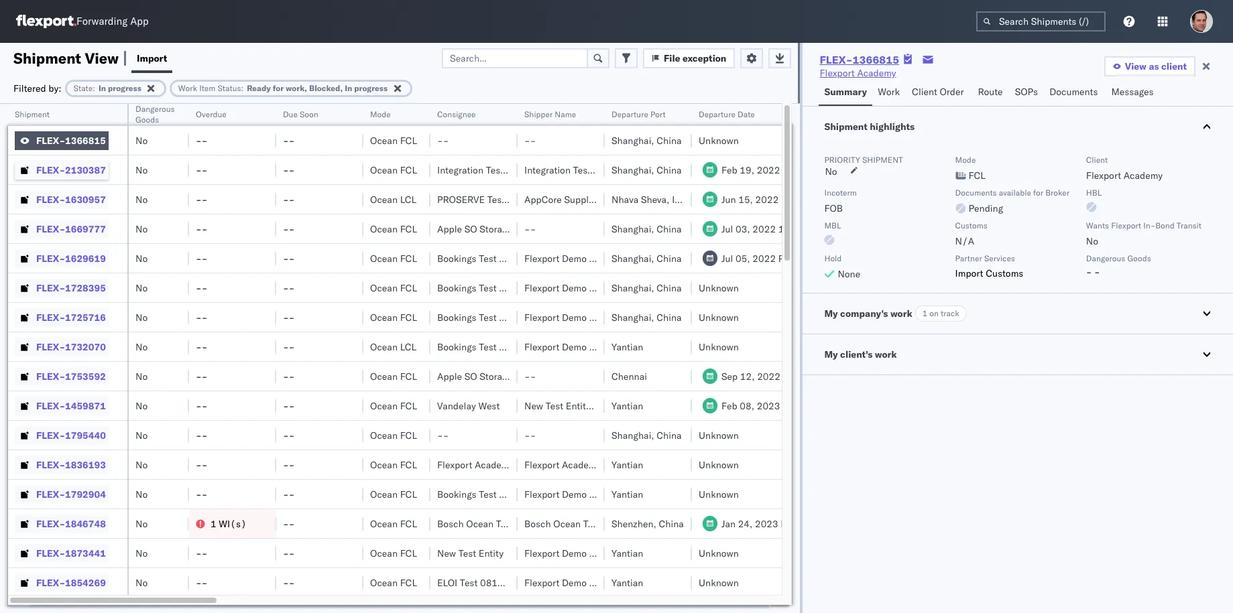 Task type: vqa. For each thing, say whether or not it's contained in the screenshot.
"number" associated with Primary contact number
no



Task type: locate. For each thing, give the bounding box(es) containing it.
appcore
[[525, 194, 562, 206]]

no for flex-1836193
[[135, 459, 148, 471]]

flex- down flex-1366815 button
[[36, 164, 65, 176]]

5 yantian from the top
[[612, 548, 643, 560]]

0 vertical spatial jul
[[722, 223, 733, 235]]

1 horizontal spatial client
[[1087, 155, 1108, 165]]

bookings
[[437, 253, 477, 265], [437, 282, 477, 294], [437, 312, 477, 324], [437, 341, 477, 353], [437, 489, 477, 501]]

no inside wants flexport in-bond transit no
[[1087, 235, 1099, 248]]

apple so storage (do not use) for shanghai, china
[[437, 223, 582, 235]]

goods inside dangerous goods - -
[[1128, 254, 1152, 264]]

2022 right 15,
[[756, 194, 779, 206]]

2022 for 19,
[[757, 164, 780, 176]]

customs up the n/a
[[956, 221, 988, 231]]

flex-1854269 button
[[15, 574, 109, 593]]

summary button
[[819, 80, 873, 106]]

shipment for shipment
[[15, 109, 50, 119]]

shanghai, china for flex-1725716
[[612, 312, 682, 324]]

5 bookings from the top
[[437, 489, 477, 501]]

(do down account
[[515, 223, 534, 235]]

dangerous down import button
[[135, 104, 175, 114]]

1 vertical spatial jul
[[722, 253, 733, 265]]

1 horizontal spatial work
[[878, 86, 900, 98]]

1 vertical spatial work
[[875, 349, 897, 361]]

name
[[555, 109, 576, 119]]

0 vertical spatial entity
[[566, 400, 591, 412]]

ready
[[247, 83, 271, 93]]

: right by:
[[93, 83, 95, 93]]

0 vertical spatial apple so storage (do not use)
[[437, 223, 582, 235]]

6 unknown from the top
[[699, 459, 739, 471]]

7 shanghai, from the top
[[612, 430, 654, 442]]

flex- down flex-1669777 button
[[36, 253, 65, 265]]

0 horizontal spatial new
[[437, 548, 456, 560]]

pst
[[811, 164, 828, 176], [783, 400, 799, 412], [781, 518, 798, 530]]

sops button
[[1010, 80, 1045, 106]]

jul left 05,
[[722, 253, 733, 265]]

7 shanghai, china from the top
[[612, 430, 682, 442]]

yantian for flex-1854269
[[612, 577, 643, 589]]

ocean for 1728395
[[370, 282, 398, 294]]

fcl for flex-1873441
[[400, 548, 417, 560]]

1 vertical spatial shipment
[[15, 109, 50, 119]]

new for new test entity 2
[[525, 400, 543, 412]]

no right 1753592 at the bottom
[[135, 371, 148, 383]]

demo for 1792904
[[562, 489, 587, 501]]

my left company's
[[825, 308, 838, 320]]

1 horizontal spatial new
[[525, 400, 543, 412]]

shipment inside shipment button
[[15, 109, 50, 119]]

1 left wi(s)
[[211, 518, 216, 530]]

Search... text field
[[442, 48, 588, 68]]

2 my from the top
[[825, 349, 838, 361]]

0 vertical spatial lcl
[[400, 194, 417, 206]]

entity up 081801
[[479, 548, 504, 560]]

3 ocean fcl from the top
[[370, 223, 417, 235]]

flex- for the flex-1873441 button
[[36, 548, 65, 560]]

new right the west
[[525, 400, 543, 412]]

filtered by:
[[13, 82, 61, 94]]

0 horizontal spatial work
[[178, 83, 197, 93]]

1 vertical spatial ocean lcl
[[370, 341, 417, 353]]

departure left the date
[[699, 109, 736, 119]]

1 unknown from the top
[[699, 134, 739, 147]]

import down app
[[137, 52, 167, 64]]

client inside button
[[912, 86, 938, 98]]

0 vertical spatial for
[[273, 83, 284, 93]]

flex-1366815 inside flex-1366815 button
[[36, 134, 106, 147]]

6 flexport demo shipper co. from the top
[[525, 548, 638, 560]]

use) for shanghai, china
[[558, 223, 582, 235]]

4 bookings from the top
[[437, 341, 477, 353]]

-
[[196, 134, 202, 147], [202, 134, 208, 147], [283, 134, 289, 147], [289, 134, 295, 147], [437, 134, 443, 147], [443, 134, 449, 147], [525, 134, 530, 147], [530, 134, 536, 147], [196, 164, 202, 176], [202, 164, 208, 176], [283, 164, 289, 176], [289, 164, 295, 176], [196, 194, 202, 206], [202, 194, 208, 206], [283, 194, 289, 206], [289, 194, 295, 206], [196, 223, 202, 235], [202, 223, 208, 235], [283, 223, 289, 235], [289, 223, 295, 235], [525, 223, 530, 235], [530, 223, 536, 235], [196, 253, 202, 265], [202, 253, 208, 265], [283, 253, 289, 265], [289, 253, 295, 265], [1087, 266, 1092, 278], [1095, 266, 1101, 278], [196, 282, 202, 294], [202, 282, 208, 294], [283, 282, 289, 294], [289, 282, 295, 294], [196, 312, 202, 324], [202, 312, 208, 324], [283, 312, 289, 324], [289, 312, 295, 324], [196, 341, 202, 353], [202, 341, 208, 353], [283, 341, 289, 353], [289, 341, 295, 353], [196, 371, 202, 383], [202, 371, 208, 383], [283, 371, 289, 383], [289, 371, 295, 383], [525, 371, 530, 383], [530, 371, 536, 383], [196, 400, 202, 412], [202, 400, 208, 412], [283, 400, 289, 412], [289, 400, 295, 412], [196, 430, 202, 442], [202, 430, 208, 442], [283, 430, 289, 442], [289, 430, 295, 442], [437, 430, 443, 442], [443, 430, 449, 442], [525, 430, 530, 442], [530, 430, 536, 442], [196, 459, 202, 471], [202, 459, 208, 471], [283, 459, 289, 471], [289, 459, 295, 471], [196, 489, 202, 501], [202, 489, 208, 501], [283, 489, 289, 501], [289, 489, 295, 501], [283, 518, 289, 530], [289, 518, 295, 530], [196, 548, 202, 560], [202, 548, 208, 560], [283, 548, 289, 560], [289, 548, 295, 560], [196, 577, 202, 589], [202, 577, 208, 589], [283, 577, 289, 589], [289, 577, 295, 589]]

4 co. from the top
[[625, 341, 638, 353]]

1 horizontal spatial for
[[1034, 188, 1044, 198]]

resize handle column header
[[111, 104, 127, 614], [173, 104, 189, 614], [260, 104, 276, 614], [347, 104, 364, 614], [415, 104, 431, 614], [502, 104, 518, 614], [589, 104, 605, 614], [676, 104, 692, 614]]

no for flex-1873441
[[135, 548, 148, 560]]

1 storage from the top
[[480, 223, 512, 235]]

24,
[[738, 518, 753, 530]]

6 demo from the top
[[562, 548, 587, 560]]

0 vertical spatial client
[[912, 86, 938, 98]]

2 ocean fcl from the top
[[370, 164, 417, 176]]

shipper inside button
[[525, 109, 553, 119]]

2 bookings from the top
[[437, 282, 477, 294]]

new up eloi
[[437, 548, 456, 560]]

ocean for 1630957
[[370, 194, 398, 206]]

flex-1846748 button
[[15, 515, 109, 534]]

file exception
[[664, 52, 727, 64]]

test for flex-1792904
[[479, 489, 497, 501]]

unknown for 1795440
[[699, 430, 739, 442]]

resize handle column header for shipper name
[[589, 104, 605, 614]]

1 vertical spatial (do
[[515, 371, 534, 383]]

flex- inside flex-1630957 "button"
[[36, 194, 65, 206]]

pst down sep 12, 2022 pdt
[[783, 400, 799, 412]]

work left item
[[178, 83, 197, 93]]

customs down services
[[986, 268, 1024, 280]]

1 lcl from the top
[[400, 194, 417, 206]]

3 yantian from the top
[[612, 459, 643, 471]]

1 vertical spatial import
[[956, 268, 984, 280]]

shipment inside the shipment highlights "button"
[[825, 121, 868, 133]]

no for flex-1732070
[[135, 341, 148, 353]]

use) for chennai
[[558, 371, 582, 383]]

2 shanghai, china from the top
[[612, 164, 682, 176]]

11 ocean fcl from the top
[[370, 489, 417, 501]]

jul
[[722, 223, 733, 235], [722, 253, 733, 265]]

flex- down shipment button
[[36, 134, 65, 147]]

apple up "vandelay"
[[437, 371, 462, 383]]

1 shanghai, china from the top
[[612, 134, 682, 147]]

use)
[[558, 223, 582, 235], [558, 371, 582, 383]]

ocean fcl for flex-1795440
[[370, 430, 417, 442]]

flex- down the flex-1873441 button
[[36, 577, 65, 589]]

shipper for flex-1873441
[[589, 548, 622, 560]]

flex-1836193
[[36, 459, 106, 471]]

2022 right 12,
[[757, 371, 781, 383]]

0 vertical spatial goods
[[135, 115, 159, 125]]

1 flexport demo shipper co. from the top
[[525, 253, 638, 265]]

0 horizontal spatial departure
[[612, 109, 649, 119]]

1 vertical spatial 1366815
[[65, 134, 106, 147]]

4 ocean fcl from the top
[[370, 253, 417, 265]]

as
[[1149, 60, 1159, 72]]

departure
[[612, 109, 649, 119], [699, 109, 736, 119]]

documents right sops button
[[1050, 86, 1098, 98]]

1 horizontal spatial progress
[[354, 83, 388, 93]]

6 ocean fcl from the top
[[370, 312, 417, 324]]

4 shanghai, china from the top
[[612, 253, 682, 265]]

so down proserve
[[465, 223, 477, 235]]

flexport. image
[[16, 15, 76, 28]]

bosch ocean test up new test entity
[[437, 518, 514, 530]]

0 horizontal spatial for
[[273, 83, 284, 93]]

flex-1854269
[[36, 577, 106, 589]]

import down "partner"
[[956, 268, 984, 280]]

1366815 up flexport academy
[[853, 53, 900, 66]]

flex-1725716
[[36, 312, 106, 324]]

client order
[[912, 86, 964, 98]]

1792904
[[65, 489, 106, 501]]

client for order
[[912, 86, 938, 98]]

unknown for 1728395
[[699, 282, 739, 294]]

flex- inside flex-1846748 button
[[36, 518, 65, 530]]

1 co. from the top
[[625, 253, 638, 265]]

not for shanghai, china
[[537, 223, 555, 235]]

1 vertical spatial entity
[[479, 548, 504, 560]]

0 vertical spatial my
[[825, 308, 838, 320]]

co. for 1854269
[[625, 577, 638, 589]]

1 my from the top
[[825, 308, 838, 320]]

4 unknown from the top
[[699, 341, 739, 353]]

2 bookings test consignee from the top
[[437, 282, 544, 294]]

flex-1669777 button
[[15, 220, 109, 238]]

flex- inside flex-1732070 button
[[36, 341, 65, 353]]

no right 1630957
[[135, 194, 148, 206]]

13 ocean fcl from the top
[[370, 548, 417, 560]]

on
[[930, 308, 939, 318]]

1 horizontal spatial goods
[[1128, 254, 1152, 264]]

blocked,
[[309, 83, 343, 93]]

flex-1366815 up flexport academy
[[820, 53, 900, 66]]

0 vertical spatial 2023
[[757, 400, 780, 412]]

no for flex-1753592
[[135, 371, 148, 383]]

storage down proserve test account
[[480, 223, 512, 235]]

for left broker
[[1034, 188, 1044, 198]]

2 departure from the left
[[699, 109, 736, 119]]

no down the wants
[[1087, 235, 1099, 248]]

1 vertical spatial storage
[[480, 371, 512, 383]]

no right 1629619
[[135, 253, 148, 265]]

shipment button
[[8, 107, 114, 120]]

2022 for 05,
[[753, 253, 776, 265]]

0 horizontal spatial mode
[[370, 109, 391, 119]]

view
[[85, 49, 119, 67], [1125, 60, 1147, 72]]

bookings for flex-1732070
[[437, 341, 477, 353]]

1 vertical spatial my
[[825, 349, 838, 361]]

0 horizontal spatial bosch ocean test
[[437, 518, 514, 530]]

4 yantian from the top
[[612, 489, 643, 501]]

work for my company's work
[[891, 308, 913, 320]]

3 flexport demo shipper co. from the top
[[525, 312, 638, 324]]

0 vertical spatial use)
[[558, 223, 582, 235]]

work,
[[286, 83, 307, 93]]

ocean for 1795440
[[370, 430, 398, 442]]

1 vertical spatial not
[[537, 371, 555, 383]]

academy inside client flexport academy incoterm fob
[[1124, 170, 1163, 182]]

hold
[[825, 254, 842, 264]]

feb left 08,
[[722, 400, 738, 412]]

storage up the west
[[480, 371, 512, 383]]

resize handle column header for dangerous goods
[[173, 104, 189, 614]]

1 horizontal spatial bosch ocean test
[[525, 518, 601, 530]]

bond
[[1156, 221, 1175, 231]]

0 vertical spatial flex-1366815
[[820, 53, 900, 66]]

7 ocean fcl from the top
[[370, 371, 417, 383]]

4 demo from the top
[[562, 341, 587, 353]]

0 vertical spatial storage
[[480, 223, 512, 235]]

2 unknown from the top
[[699, 282, 739, 294]]

14 ocean fcl from the top
[[370, 577, 417, 589]]

0 vertical spatial work
[[891, 308, 913, 320]]

flex- inside flex-1629619 button
[[36, 253, 65, 265]]

(do up "new test entity 2"
[[515, 371, 534, 383]]

available
[[999, 188, 1032, 198]]

no right 1732070 on the left bottom
[[135, 341, 148, 353]]

1 wi(s)
[[211, 518, 247, 530]]

flex- up flex-1836193 button at the left
[[36, 430, 65, 442]]

eloi
[[437, 577, 458, 589]]

lcl
[[400, 194, 417, 206], [400, 341, 417, 353]]

1 ocean fcl from the top
[[370, 134, 417, 147]]

priority shipment
[[825, 155, 903, 165]]

entity left 2
[[566, 400, 591, 412]]

sheva,
[[641, 194, 670, 206]]

1 vertical spatial dangerous
[[1087, 254, 1126, 264]]

client inside client flexport academy incoterm fob
[[1087, 155, 1108, 165]]

pst for jan 24, 2023 pst
[[781, 518, 798, 530]]

use) up "new test entity 2"
[[558, 371, 582, 383]]

7 unknown from the top
[[699, 489, 739, 501]]

apple so storage (do not use) down account
[[437, 223, 582, 235]]

1 progress from the left
[[108, 83, 141, 93]]

1 shanghai, from the top
[[612, 134, 654, 147]]

departure for departure date
[[699, 109, 736, 119]]

0 vertical spatial dangerous
[[135, 104, 175, 114]]

ocean for 1873441
[[370, 548, 398, 560]]

8 resize handle column header from the left
[[676, 104, 692, 614]]

import button
[[131, 43, 173, 73]]

my inside 'button'
[[825, 349, 838, 361]]

jul for jul 03, 2022 15:00 pdt
[[722, 223, 733, 235]]

4 resize handle column header from the left
[[347, 104, 364, 614]]

1 vertical spatial lcl
[[400, 341, 417, 353]]

jul for jul 05, 2022 pdt
[[722, 253, 733, 265]]

fcl for flex-1629619
[[400, 253, 417, 265]]

no for flex-1725716
[[135, 312, 148, 324]]

0 horizontal spatial in
[[99, 83, 106, 93]]

shipment up by:
[[13, 49, 81, 67]]

flex- inside flex-1366815 button
[[36, 134, 65, 147]]

no right 1669777
[[135, 223, 148, 235]]

apple so storage (do not use) up the west
[[437, 371, 582, 383]]

flex-1792904
[[36, 489, 106, 501]]

jan
[[722, 518, 736, 530]]

fcl for flex-1725716
[[400, 312, 417, 324]]

3 demo from the top
[[562, 312, 587, 324]]

1 departure from the left
[[612, 109, 649, 119]]

no right "1873441"
[[135, 548, 148, 560]]

supply
[[564, 194, 594, 206]]

1 feb from the top
[[722, 164, 738, 176]]

9 ocean fcl from the top
[[370, 430, 417, 442]]

1 apple from the top
[[437, 223, 462, 235]]

feb
[[722, 164, 738, 176], [722, 400, 738, 412]]

0 horizontal spatial dangerous
[[135, 104, 175, 114]]

2 (do from the top
[[515, 371, 534, 383]]

fcl for flex-1792904
[[400, 489, 417, 501]]

shanghai, china for flex-1728395
[[612, 282, 682, 294]]

1 (do from the top
[[515, 223, 534, 235]]

1 : from the left
[[93, 83, 95, 93]]

so
[[465, 223, 477, 235], [465, 371, 477, 383]]

5 shanghai, from the top
[[612, 282, 654, 294]]

client up hbl
[[1087, 155, 1108, 165]]

1366815 up 2130387
[[65, 134, 106, 147]]

flex- inside flex-1854269 button
[[36, 577, 65, 589]]

5 unknown from the top
[[699, 430, 739, 442]]

flexport academy link
[[820, 66, 897, 80]]

departure left port
[[612, 109, 649, 119]]

not down appcore
[[537, 223, 555, 235]]

1 vertical spatial flex-1366815
[[36, 134, 106, 147]]

1836193
[[65, 459, 106, 471]]

eloi test 081801
[[437, 577, 515, 589]]

5 ocean fcl from the top
[[370, 282, 417, 294]]

3 co. from the top
[[625, 312, 638, 324]]

2022 right 03,
[[753, 223, 776, 235]]

2 demo from the top
[[562, 282, 587, 294]]

2023 for 24,
[[755, 518, 779, 530]]

shipment for shipment highlights
[[825, 121, 868, 133]]

1 vertical spatial apple so storage (do not use)
[[437, 371, 582, 383]]

0 vertical spatial apple
[[437, 223, 462, 235]]

flex- inside the flex-1873441 button
[[36, 548, 65, 560]]

7 flexport demo shipper co. from the top
[[525, 577, 638, 589]]

1 jul from the top
[[722, 223, 733, 235]]

my left client's
[[825, 349, 838, 361]]

0 horizontal spatial goods
[[135, 115, 159, 125]]

2022 right 19,
[[757, 164, 780, 176]]

new for new test entity
[[437, 548, 456, 560]]

5 shanghai, china from the top
[[612, 282, 682, 294]]

flex-1366815 down shipment button
[[36, 134, 106, 147]]

flex- inside flex-1725716 button
[[36, 312, 65, 324]]

highlights
[[870, 121, 915, 133]]

1 vertical spatial new
[[437, 548, 456, 560]]

8 unknown from the top
[[699, 548, 739, 560]]

flex- down the flex-2130387 button
[[36, 194, 65, 206]]

shanghai, china for flex-1669777
[[612, 223, 682, 235]]

flex- down flex-1728395 button
[[36, 312, 65, 324]]

wants
[[1087, 221, 1110, 231]]

5 co. from the top
[[625, 489, 638, 501]]

0 horizontal spatial bosch
[[437, 518, 464, 530]]

0 horizontal spatial client
[[912, 86, 938, 98]]

customs inside partner services import customs
[[986, 268, 1024, 280]]

2
[[593, 400, 599, 412]]

1 vertical spatial 2023
[[755, 518, 779, 530]]

no right "1846748"
[[135, 518, 148, 530]]

flex- inside flex-1459871 button
[[36, 400, 65, 412]]

shipment for shipment view
[[13, 49, 81, 67]]

flex- for flex-1629619 button at the top of the page
[[36, 253, 65, 265]]

flexport demo shipper co. for 1873441
[[525, 548, 638, 560]]

shipment up 'priority'
[[825, 121, 868, 133]]

new
[[525, 400, 543, 412], [437, 548, 456, 560]]

route button
[[973, 80, 1010, 106]]

1 bookings from the top
[[437, 253, 477, 265]]

1 vertical spatial 1
[[211, 518, 216, 530]]

ocean lcl for bookings test consignee
[[370, 341, 417, 353]]

0 vertical spatial ocean lcl
[[370, 194, 417, 206]]

summary
[[825, 86, 867, 98]]

bosch up new test entity
[[437, 518, 464, 530]]

1 yantian from the top
[[612, 341, 643, 353]]

no for flex-1792904
[[135, 489, 148, 501]]

fcl for flex-1366815
[[400, 134, 417, 147]]

0 horizontal spatial entity
[[479, 548, 504, 560]]

dangerous
[[135, 104, 175, 114], [1087, 254, 1126, 264]]

1 vertical spatial use)
[[558, 371, 582, 383]]

flexport demo shipper co. for 1629619
[[525, 253, 638, 265]]

0 vertical spatial new
[[525, 400, 543, 412]]

bookings test consignee for flex-1732070
[[437, 341, 544, 353]]

flexport demo shipper co. for 1725716
[[525, 312, 638, 324]]

flex-1366815 link
[[820, 53, 900, 66]]

3 bookings test consignee from the top
[[437, 312, 544, 324]]

no right 1795440
[[135, 430, 148, 442]]

2023 right 24,
[[755, 518, 779, 530]]

flex- inside flex-1669777 button
[[36, 223, 65, 235]]

1 resize handle column header from the left
[[111, 104, 127, 614]]

7 demo from the top
[[562, 577, 587, 589]]

2022
[[757, 164, 780, 176], [756, 194, 779, 206], [753, 223, 776, 235], [753, 253, 776, 265], [757, 371, 781, 383]]

5 flexport demo shipper co. from the top
[[525, 489, 638, 501]]

0 vertical spatial 1366815
[[853, 53, 900, 66]]

resize handle column header for departure port
[[676, 104, 692, 614]]

in-
[[1144, 221, 1156, 231]]

no right '1725716'
[[135, 312, 148, 324]]

flex- inside flex-1836193 button
[[36, 459, 65, 471]]

sep
[[722, 371, 738, 383]]

ocean for 2130387
[[370, 164, 398, 176]]

dangerous for dangerous goods - -
[[1087, 254, 1126, 264]]

documents inside documents button
[[1050, 86, 1098, 98]]

flex- inside flex-1728395 button
[[36, 282, 65, 294]]

5 bookings test consignee from the top
[[437, 489, 544, 501]]

2 use) from the top
[[558, 371, 582, 383]]

8 ocean fcl from the top
[[370, 400, 417, 412]]

apple for chennai
[[437, 371, 462, 383]]

7 resize handle column header from the left
[[589, 104, 605, 614]]

documents up pending
[[956, 188, 997, 198]]

consignee for flex-1725716
[[499, 312, 544, 324]]

apple
[[437, 223, 462, 235], [437, 371, 462, 383]]

0 horizontal spatial :
[[93, 83, 95, 93]]

1 horizontal spatial dangerous
[[1087, 254, 1126, 264]]

1 ocean lcl from the top
[[370, 194, 417, 206]]

pst for feb 08, 2023 pst
[[783, 400, 799, 412]]

no for flex-1629619
[[135, 253, 148, 265]]

academy up 'in-'
[[1124, 170, 1163, 182]]

0 vertical spatial import
[[137, 52, 167, 64]]

1 vertical spatial customs
[[986, 268, 1024, 280]]

0 vertical spatial documents
[[1050, 86, 1098, 98]]

pending
[[969, 203, 1004, 215]]

1 horizontal spatial bosch
[[525, 518, 551, 530]]

in right state
[[99, 83, 106, 93]]

1 vertical spatial for
[[1034, 188, 1044, 198]]

view left as
[[1125, 60, 1147, 72]]

1 vertical spatial pst
[[783, 400, 799, 412]]

academy
[[858, 67, 897, 79], [1124, 170, 1163, 182], [475, 459, 514, 471], [562, 459, 601, 471]]

0 horizontal spatial import
[[137, 52, 167, 64]]

0 vertical spatial so
[[465, 223, 477, 235]]

3 shanghai, china from the top
[[612, 223, 682, 235]]

departure inside button
[[699, 109, 736, 119]]

departure inside button
[[612, 109, 649, 119]]

0 horizontal spatial documents
[[956, 188, 997, 198]]

4 bookings test consignee from the top
[[437, 341, 544, 353]]

for left 'work,'
[[273, 83, 284, 93]]

flex- inside the flex-2130387 button
[[36, 164, 65, 176]]

3 unknown from the top
[[699, 312, 739, 324]]

dangerous down the wants
[[1087, 254, 1126, 264]]

view up state : in progress
[[85, 49, 119, 67]]

mbl
[[825, 221, 841, 231]]

flex-1459871 button
[[15, 397, 109, 416]]

dangerous inside button
[[135, 104, 175, 114]]

view inside view as client button
[[1125, 60, 1147, 72]]

no right 1854269
[[135, 577, 148, 589]]

flex- up flex-1846748 button at the left of the page
[[36, 489, 65, 501]]

flex-2130387
[[36, 164, 106, 176]]

shipment down filtered
[[15, 109, 50, 119]]

storage
[[480, 223, 512, 235], [480, 371, 512, 383]]

ocean fcl for flex-1728395
[[370, 282, 417, 294]]

1 vertical spatial apple
[[437, 371, 462, 383]]

1366815 inside flex-1366815 button
[[65, 134, 106, 147]]

shipper for flex-1629619
[[589, 253, 622, 265]]

1 left on in the bottom right of the page
[[923, 308, 928, 318]]

flexport demo shipper co.
[[525, 253, 638, 265], [525, 282, 638, 294], [525, 312, 638, 324], [525, 341, 638, 353], [525, 489, 638, 501], [525, 548, 638, 560], [525, 577, 638, 589]]

2 so from the top
[[465, 371, 477, 383]]

1 demo from the top
[[562, 253, 587, 265]]

work up 'highlights'
[[878, 86, 900, 98]]

goods down wants flexport in-bond transit no
[[1128, 254, 1152, 264]]

5 resize handle column header from the left
[[415, 104, 431, 614]]

2 bosch from the left
[[525, 518, 551, 530]]

pst right 24,
[[781, 518, 798, 530]]

2 jul from the top
[[722, 253, 733, 265]]

resize handle column header for shipment
[[111, 104, 127, 614]]

date
[[738, 109, 755, 119]]

india
[[672, 194, 693, 206]]

1 horizontal spatial 1366815
[[853, 53, 900, 66]]

pst right 11:00
[[811, 164, 828, 176]]

flex- for flex-1854269 button
[[36, 577, 65, 589]]

flex- down flex-1753592 button at left bottom
[[36, 400, 65, 412]]

feb left 19,
[[722, 164, 738, 176]]

progress up 'dangerous goods'
[[108, 83, 141, 93]]

flex- for flex-1366815 button
[[36, 134, 65, 147]]

0 horizontal spatial progress
[[108, 83, 141, 93]]

flex- inside flex-1792904 button
[[36, 489, 65, 501]]

2 vertical spatial shipment
[[825, 121, 868, 133]]

jul 05, 2022 pdt
[[722, 253, 796, 265]]

2 : from the left
[[241, 83, 244, 93]]

flex- inside flex-1753592 button
[[36, 371, 65, 383]]

1 vertical spatial so
[[465, 371, 477, 383]]

no for flex-1795440
[[135, 430, 148, 442]]

shipper for flex-1732070
[[589, 341, 622, 353]]

client left order at the right top
[[912, 86, 938, 98]]

dangerous for dangerous goods
[[135, 104, 175, 114]]

unknown for 1836193
[[699, 459, 739, 471]]

(do for chennai
[[515, 371, 534, 383]]

0 horizontal spatial flex-1366815
[[36, 134, 106, 147]]

goods inside 'dangerous goods'
[[135, 115, 159, 125]]

2 yantian from the top
[[612, 400, 643, 412]]

shipment highlights
[[825, 121, 915, 133]]

no for flex-1366815
[[135, 134, 148, 147]]

work inside button
[[878, 86, 900, 98]]

flex- up flex-1753592 button at left bottom
[[36, 341, 65, 353]]

progress up mode button
[[354, 83, 388, 93]]

7 co. from the top
[[625, 577, 638, 589]]

order
[[940, 86, 964, 98]]

consignee inside button
[[437, 109, 476, 119]]

2 feb from the top
[[722, 400, 738, 412]]

academy left (us)
[[475, 459, 514, 471]]

shanghai, china for flex-1366815
[[612, 134, 682, 147]]

academy down flex-1366815 link
[[858, 67, 897, 79]]

1 horizontal spatial 1
[[923, 308, 928, 318]]

co. for 1728395
[[625, 282, 638, 294]]

10 ocean fcl from the top
[[370, 459, 417, 471]]

shanghai,
[[612, 134, 654, 147], [612, 164, 654, 176], [612, 223, 654, 235], [612, 253, 654, 265], [612, 282, 654, 294], [612, 312, 654, 324], [612, 430, 654, 442]]

0 vertical spatial shipment
[[13, 49, 81, 67]]

shipment highlights button
[[803, 107, 1234, 147]]

incoterm
[[825, 188, 857, 198]]

shanghai, for flex-1366815
[[612, 134, 654, 147]]

2 flexport demo shipper co. from the top
[[525, 282, 638, 294]]

6 shanghai, from the top
[[612, 312, 654, 324]]

1 vertical spatial documents
[[956, 188, 997, 198]]

5 demo from the top
[[562, 489, 587, 501]]

unknown for 1873441
[[699, 548, 739, 560]]

flexport demo shipper co. for 1854269
[[525, 577, 638, 589]]

2 resize handle column header from the left
[[173, 104, 189, 614]]

1 horizontal spatial import
[[956, 268, 984, 280]]

1 vertical spatial feb
[[722, 400, 738, 412]]

4 shanghai, from the top
[[612, 253, 654, 265]]

dangerous inside dangerous goods - -
[[1087, 254, 1126, 264]]

0 vertical spatial feb
[[722, 164, 738, 176]]

work for work
[[878, 86, 900, 98]]

goods
[[135, 115, 159, 125], [1128, 254, 1152, 264]]

0 vertical spatial 1
[[923, 308, 928, 318]]

1 horizontal spatial in
[[345, 83, 352, 93]]

flex- down flex-1795440 button
[[36, 459, 65, 471]]

demo for 1873441
[[562, 548, 587, 560]]

yantian for flex-1873441
[[612, 548, 643, 560]]

9 unknown from the top
[[699, 577, 739, 589]]

6 resize handle column header from the left
[[502, 104, 518, 614]]

flex- down flex-1846748 button at the left of the page
[[36, 548, 65, 560]]

2022 for 15,
[[756, 194, 779, 206]]

1 vertical spatial goods
[[1128, 254, 1152, 264]]

state : in progress
[[74, 83, 141, 93]]

1 horizontal spatial departure
[[699, 109, 736, 119]]

china for flex-1725716
[[657, 312, 682, 324]]

no right 2130387
[[135, 164, 148, 176]]

client
[[1162, 60, 1187, 72]]

ocean lcl for proserve test account
[[370, 194, 417, 206]]

2 vertical spatial pst
[[781, 518, 798, 530]]

no right the 1459871 at the left
[[135, 400, 148, 412]]

1 vertical spatial client
[[1087, 155, 1108, 165]]

flex- down flex-1732070 button
[[36, 371, 65, 383]]

12 ocean fcl from the top
[[370, 518, 417, 530]]

ocean for 1792904
[[370, 489, 398, 501]]

use) down appcore supply ltd
[[558, 223, 582, 235]]

2 co. from the top
[[625, 282, 638, 294]]

0 vertical spatial not
[[537, 223, 555, 235]]

1 horizontal spatial view
[[1125, 60, 1147, 72]]

flexport inside wants flexport in-bond transit no
[[1112, 221, 1142, 231]]

6 co. from the top
[[625, 548, 638, 560]]

overdue
[[196, 109, 227, 119]]

2 apple from the top
[[437, 371, 462, 383]]

jul left 03,
[[722, 223, 733, 235]]

work inside 'button'
[[875, 349, 897, 361]]

0 horizontal spatial 1366815
[[65, 134, 106, 147]]

2 lcl from the top
[[400, 341, 417, 353]]

not up "new test entity 2"
[[537, 371, 555, 383]]

flex- inside flex-1795440 button
[[36, 430, 65, 442]]

bosch down (us)
[[525, 518, 551, 530]]

flex- for flex-1846748 button at the left of the page
[[36, 518, 65, 530]]

0 vertical spatial mode
[[370, 109, 391, 119]]

1 horizontal spatial entity
[[566, 400, 591, 412]]

flex- down flex-1792904 button
[[36, 518, 65, 530]]

1 horizontal spatial documents
[[1050, 86, 1098, 98]]

0 horizontal spatial 1
[[211, 518, 216, 530]]

no right 1792904
[[135, 489, 148, 501]]

1 horizontal spatial :
[[241, 83, 244, 93]]

inc.
[[543, 459, 559, 471]]

flex- up flex-1725716 button
[[36, 282, 65, 294]]

1 vertical spatial mode
[[956, 155, 976, 165]]

0 vertical spatial (do
[[515, 223, 534, 235]]



Task type: describe. For each thing, give the bounding box(es) containing it.
china for flex-2130387
[[657, 164, 682, 176]]

no for flex-1728395
[[135, 282, 148, 294]]

081801
[[480, 577, 515, 589]]

west
[[479, 400, 500, 412]]

bookings for flex-1725716
[[437, 312, 477, 324]]

documents for documents available for broker
[[956, 188, 997, 198]]

(sz)
[[604, 459, 626, 471]]

flex-1728395
[[36, 282, 106, 294]]

forwarding app link
[[16, 15, 149, 28]]

yantian for flex-1836193
[[612, 459, 643, 471]]

vandelay
[[437, 400, 476, 412]]

ocean for 1732070
[[370, 341, 398, 353]]

shipper for flex-1792904
[[589, 489, 622, 501]]

no for flex-1669777
[[135, 223, 148, 235]]

state
[[74, 83, 93, 93]]

flex-1629619 button
[[15, 249, 109, 268]]

1 bosch from the left
[[437, 518, 464, 530]]

shipment
[[863, 155, 903, 165]]

flex-1366815 button
[[15, 131, 109, 150]]

flex-1629619
[[36, 253, 106, 265]]

shanghai, for flex-2130387
[[612, 164, 654, 176]]

test for flex-1630957
[[487, 194, 505, 206]]

ocean for 1753592
[[370, 371, 398, 383]]

flexport demo shipper co. for 1792904
[[525, 489, 638, 501]]

services
[[985, 254, 1015, 264]]

import inside partner services import customs
[[956, 268, 984, 280]]

broker
[[1046, 188, 1070, 198]]

academy for flexport academy
[[858, 67, 897, 79]]

messages
[[1112, 86, 1154, 98]]

1 horizontal spatial mode
[[956, 155, 976, 165]]

port
[[651, 109, 666, 119]]

ocean fcl for flex-1854269
[[370, 577, 417, 589]]

forwarding
[[76, 15, 128, 28]]

ocean fcl for flex-1873441
[[370, 548, 417, 560]]

12,
[[740, 371, 755, 383]]

yantian for flex-1792904
[[612, 489, 643, 501]]

(us)
[[516, 459, 541, 471]]

partner services import customs
[[956, 254, 1024, 280]]

pdt up "feb 08, 2023 pst"
[[783, 371, 800, 383]]

resize handle column header for consignee
[[502, 104, 518, 614]]

company's
[[841, 308, 888, 320]]

0 vertical spatial customs
[[956, 221, 988, 231]]

flex-1669777
[[36, 223, 106, 235]]

2023 for 08,
[[757, 400, 780, 412]]

jun 15, 2022 12:30 pdt
[[722, 194, 827, 206]]

ocean fcl for flex-1792904
[[370, 489, 417, 501]]

1 on track
[[923, 308, 960, 318]]

so for chennai
[[465, 371, 477, 383]]

0 horizontal spatial view
[[85, 49, 119, 67]]

soon
[[300, 109, 318, 119]]

lcl for bookings
[[400, 341, 417, 353]]

none
[[838, 268, 861, 280]]

2 progress from the left
[[354, 83, 388, 93]]

no down 'priority'
[[825, 166, 838, 178]]

nhava
[[612, 194, 639, 206]]

ocean for 1669777
[[370, 223, 398, 235]]

1629619
[[65, 253, 106, 265]]

flex- for flex-1836193 button at the left
[[36, 459, 65, 471]]

pdt right 12:30
[[810, 194, 827, 206]]

not for chennai
[[537, 371, 555, 383]]

no for flex-2130387
[[135, 164, 148, 176]]

mode inside button
[[370, 109, 391, 119]]

ocean for 1854269
[[370, 577, 398, 589]]

apple so storage (do not use) for chennai
[[437, 371, 582, 383]]

view as client
[[1125, 60, 1187, 72]]

flexport demo shipper co. for 1728395
[[525, 282, 638, 294]]

unknown for 1792904
[[699, 489, 739, 501]]

flex-1732070
[[36, 341, 106, 353]]

(do for shanghai, china
[[515, 223, 534, 235]]

my for my company's work
[[825, 308, 838, 320]]

flex-1873441
[[36, 548, 106, 560]]

yantian for flex-1459871
[[612, 400, 643, 412]]

lcl for proserve
[[400, 194, 417, 206]]

pdt down 15:00
[[779, 253, 796, 265]]

ocean for 1366815
[[370, 134, 398, 147]]

sops
[[1015, 86, 1038, 98]]

fcl for flex-1846748
[[400, 518, 417, 530]]

1 bosch ocean test from the left
[[437, 518, 514, 530]]

jun
[[722, 194, 736, 206]]

consignee for flex-1629619
[[499, 253, 544, 265]]

departure date
[[699, 109, 755, 119]]

goods for dangerous goods - -
[[1128, 254, 1152, 264]]

messages button
[[1106, 80, 1161, 106]]

flex-1630957
[[36, 194, 106, 206]]

1795440
[[65, 430, 106, 442]]

track
[[941, 308, 960, 318]]

1854269
[[65, 577, 106, 589]]

work for work item status : ready for work, blocked, in progress
[[178, 83, 197, 93]]

ocean fcl for flex-1629619
[[370, 253, 417, 265]]

shanghai, for flex-1725716
[[612, 312, 654, 324]]

ocean for 1846748
[[370, 518, 398, 530]]

filtered
[[13, 82, 46, 94]]

15:00
[[779, 223, 805, 235]]

shipper for flex-1725716
[[589, 312, 622, 324]]

appcore supply ltd
[[525, 194, 610, 206]]

partner
[[956, 254, 983, 264]]

fcl for flex-1669777
[[400, 223, 417, 235]]

work for my client's work
[[875, 349, 897, 361]]

ocean fcl for flex-1669777
[[370, 223, 417, 235]]

entity for new test entity 2
[[566, 400, 591, 412]]

by:
[[49, 82, 61, 94]]

n/a
[[956, 235, 975, 248]]

wi(s)
[[219, 518, 247, 530]]

pdt left mbl
[[807, 223, 824, 235]]

1728395
[[65, 282, 106, 294]]

sep 12, 2022 pdt
[[722, 371, 800, 383]]

jul 03, 2022 15:00 pdt
[[722, 223, 824, 235]]

12:30
[[781, 194, 808, 206]]

flex-1873441 button
[[15, 544, 109, 563]]

shanghai, china for flex-1629619
[[612, 253, 682, 265]]

test for flex-1728395
[[479, 282, 497, 294]]

1846748
[[65, 518, 106, 530]]

demo for 1725716
[[562, 312, 587, 324]]

import inside button
[[137, 52, 167, 64]]

my client's work button
[[803, 334, 1234, 375]]

2 in from the left
[[345, 83, 352, 93]]

china for flex-1669777
[[657, 223, 682, 235]]

storage for shanghai, china
[[480, 223, 512, 235]]

fcl for flex-1795440
[[400, 430, 417, 442]]

flex- for flex-1459871 button
[[36, 400, 65, 412]]

client's
[[841, 349, 873, 361]]

china for flex-1366815
[[657, 134, 682, 147]]

account
[[508, 194, 543, 206]]

feb 19, 2022 11:00 pst
[[722, 164, 828, 176]]

route
[[978, 86, 1003, 98]]

view as client button
[[1105, 56, 1196, 76]]

flex-1792904 button
[[15, 485, 109, 504]]

unknown for 1732070
[[699, 341, 739, 353]]

1753592
[[65, 371, 106, 383]]

1732070
[[65, 341, 106, 353]]

mode button
[[364, 107, 417, 120]]

0 vertical spatial pst
[[811, 164, 828, 176]]

fob
[[825, 203, 843, 215]]

2 bosch ocean test from the left
[[525, 518, 601, 530]]

Search Shipments (/) text field
[[977, 11, 1106, 32]]

flex-1795440 button
[[15, 426, 109, 445]]

1 horizontal spatial flex-1366815
[[820, 53, 900, 66]]

ocean for 1459871
[[370, 400, 398, 412]]

shipper name button
[[518, 107, 592, 120]]

flex-1753592 button
[[15, 367, 109, 386]]

co. for 1732070
[[625, 341, 638, 353]]

test for flex-1725716
[[479, 312, 497, 324]]

flex- up flexport academy
[[820, 53, 853, 66]]

bookings test consignee for flex-1728395
[[437, 282, 544, 294]]

transit
[[1177, 221, 1202, 231]]

3 resize handle column header from the left
[[260, 104, 276, 614]]

ocean for 1725716
[[370, 312, 398, 324]]

co. for 1873441
[[625, 548, 638, 560]]

no for flex-1854269
[[135, 577, 148, 589]]

documents button
[[1045, 80, 1106, 106]]

vandelay west
[[437, 400, 500, 412]]

1 in from the left
[[99, 83, 106, 93]]

flex-1732070 button
[[15, 338, 109, 357]]

departure port button
[[605, 107, 679, 120]]

flex-1836193 button
[[15, 456, 109, 475]]

proserve test account
[[437, 194, 543, 206]]

fcl for flex-2130387
[[400, 164, 417, 176]]

flex-1725716 button
[[15, 308, 109, 327]]

flexport inside client flexport academy incoterm fob
[[1087, 170, 1122, 182]]

academy for flexport academy (sz) ltd.
[[562, 459, 601, 471]]

work item status : ready for work, blocked, in progress
[[178, 83, 388, 93]]

flex- for flex-1732070 button
[[36, 341, 65, 353]]

15,
[[739, 194, 753, 206]]

ocean fcl for flex-1459871
[[370, 400, 417, 412]]

documents for documents
[[1050, 86, 1098, 98]]

demo for 1732070
[[562, 341, 587, 353]]

due
[[283, 109, 298, 119]]

flexport academy
[[820, 67, 897, 79]]

flex- for flex-1725716 button
[[36, 312, 65, 324]]

flex- for flex-1669777 button
[[36, 223, 65, 235]]

shanghai, for flex-1629619
[[612, 253, 654, 265]]

consignee for flex-1728395
[[499, 282, 544, 294]]

11:00
[[783, 164, 809, 176]]

china for flex-1728395
[[657, 282, 682, 294]]



